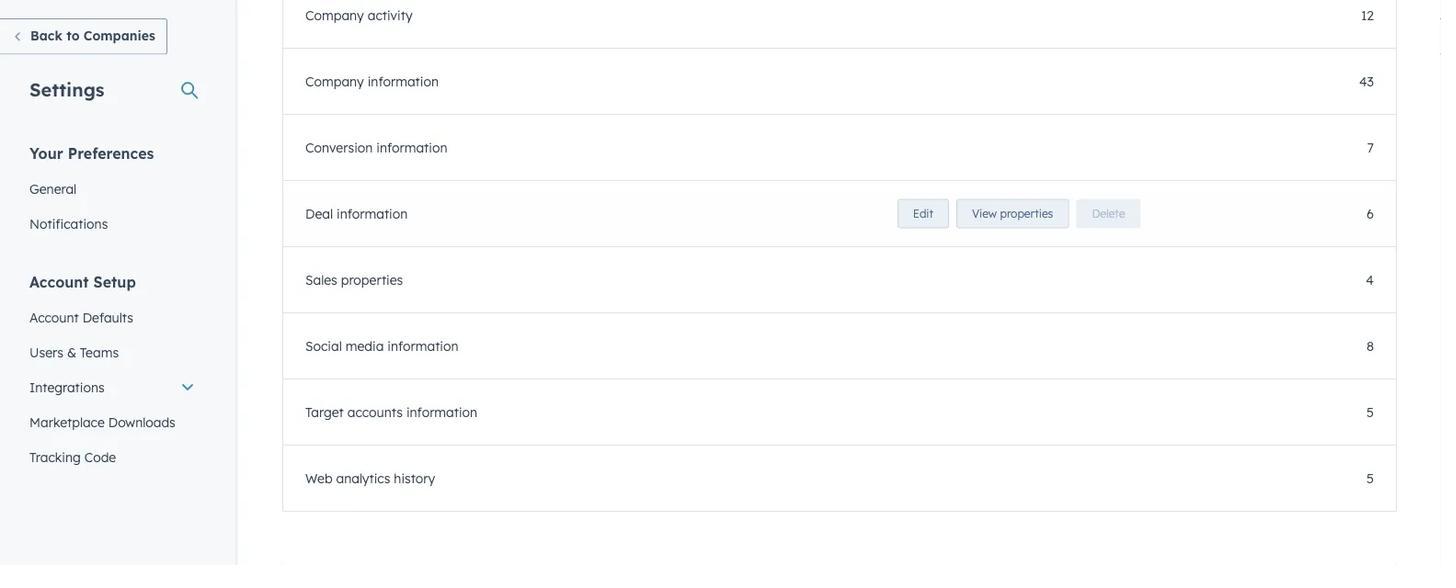 Task type: locate. For each thing, give the bounding box(es) containing it.
back
[[30, 28, 62, 44]]

delete
[[1343, 222, 1376, 236]]

defaults
[[83, 310, 133, 326]]

0 vertical spatial 5
[[1367, 405, 1374, 421]]

conversion information
[[305, 140, 448, 156]]

1 vertical spatial company
[[305, 73, 364, 89]]

company information
[[305, 73, 439, 89]]

information right conversion
[[376, 140, 448, 156]]

web analytics history
[[305, 471, 435, 487]]

1 company from the top
[[305, 7, 364, 23]]

information for company information
[[368, 73, 439, 89]]

2 company from the top
[[305, 73, 364, 89]]

1 5 from the top
[[1367, 405, 1374, 421]]

notifications link
[[18, 207, 206, 241]]

account defaults
[[29, 310, 133, 326]]

information for deal information
[[337, 206, 408, 222]]

target accounts information
[[305, 405, 478, 421]]

2 account from the top
[[29, 310, 79, 326]]

company left activity
[[305, 7, 364, 23]]

information for conversion information
[[376, 140, 448, 156]]

company activity
[[305, 7, 413, 23]]

marketplace downloads
[[29, 414, 176, 431]]

account
[[29, 273, 89, 291], [29, 310, 79, 326]]

account defaults link
[[18, 300, 206, 335]]

0 vertical spatial account
[[29, 273, 89, 291]]

code
[[84, 449, 116, 465]]

information
[[368, 73, 439, 89], [376, 140, 448, 156], [337, 206, 408, 222], [388, 338, 459, 354], [407, 405, 478, 421]]

general
[[29, 181, 77, 197]]

sales properties
[[305, 272, 403, 288]]

1 vertical spatial 5
[[1367, 471, 1374, 487]]

sales
[[305, 272, 337, 288]]

company
[[305, 7, 364, 23], [305, 73, 364, 89]]

setup
[[93, 273, 136, 291]]

&
[[67, 345, 76, 361]]

account for account setup
[[29, 273, 89, 291]]

6
[[1367, 206, 1374, 222]]

1 account from the top
[[29, 273, 89, 291]]

users & teams
[[29, 345, 119, 361]]

1 vertical spatial account
[[29, 310, 79, 326]]

account up the account defaults at the bottom of page
[[29, 273, 89, 291]]

information right accounts
[[407, 405, 478, 421]]

account up users
[[29, 310, 79, 326]]

web
[[305, 471, 333, 487]]

history
[[394, 471, 435, 487]]

company up conversion
[[305, 73, 364, 89]]

deal
[[305, 206, 333, 222]]

information right 'media'
[[388, 338, 459, 354]]

5
[[1367, 405, 1374, 421], [1367, 471, 1374, 487]]

activity
[[368, 7, 413, 23]]

0 vertical spatial company
[[305, 7, 364, 23]]

social
[[305, 338, 342, 354]]

accounts
[[347, 405, 403, 421]]

2 5 from the top
[[1367, 471, 1374, 487]]

5 for information
[[1367, 405, 1374, 421]]

information right deal
[[337, 206, 408, 222]]

information down activity
[[368, 73, 439, 89]]

7
[[1368, 140, 1374, 156]]



Task type: vqa. For each thing, say whether or not it's contained in the screenshot.


Task type: describe. For each thing, give the bounding box(es) containing it.
back to companies link
[[0, 18, 167, 55]]

your preferences element
[[18, 143, 206, 241]]

back to companies
[[30, 28, 155, 44]]

account setup element
[[18, 272, 206, 545]]

to
[[66, 28, 80, 44]]

preferences
[[68, 144, 154, 162]]

analytics
[[336, 471, 390, 487]]

deal information
[[305, 206, 408, 222]]

your
[[29, 144, 63, 162]]

media
[[346, 338, 384, 354]]

tracking code
[[29, 449, 116, 465]]

account setup
[[29, 273, 136, 291]]

properties
[[341, 272, 403, 288]]

conversion
[[305, 140, 373, 156]]

delete button
[[1328, 214, 1392, 243]]

8
[[1367, 338, 1374, 354]]

company for company information
[[305, 73, 364, 89]]

12
[[1361, 7, 1374, 23]]

marketplace
[[29, 414, 105, 431]]

tracking
[[29, 449, 81, 465]]

4
[[1366, 272, 1374, 288]]

target
[[305, 405, 344, 421]]

5 for history
[[1367, 471, 1374, 487]]

settings
[[29, 78, 104, 101]]

marketplace downloads link
[[18, 405, 206, 440]]

users
[[29, 345, 63, 361]]

your preferences
[[29, 144, 154, 162]]

teams
[[80, 345, 119, 361]]

downloads
[[108, 414, 176, 431]]

integrations
[[29, 379, 105, 396]]

tracking code link
[[18, 440, 206, 475]]

social media information
[[305, 338, 459, 354]]

43
[[1360, 73, 1374, 89]]

account for account defaults
[[29, 310, 79, 326]]

integrations button
[[18, 370, 206, 405]]

company for company activity
[[305, 7, 364, 23]]

companies
[[84, 28, 155, 44]]

users & teams link
[[18, 335, 206, 370]]

general link
[[18, 172, 206, 207]]

notifications
[[29, 216, 108, 232]]



